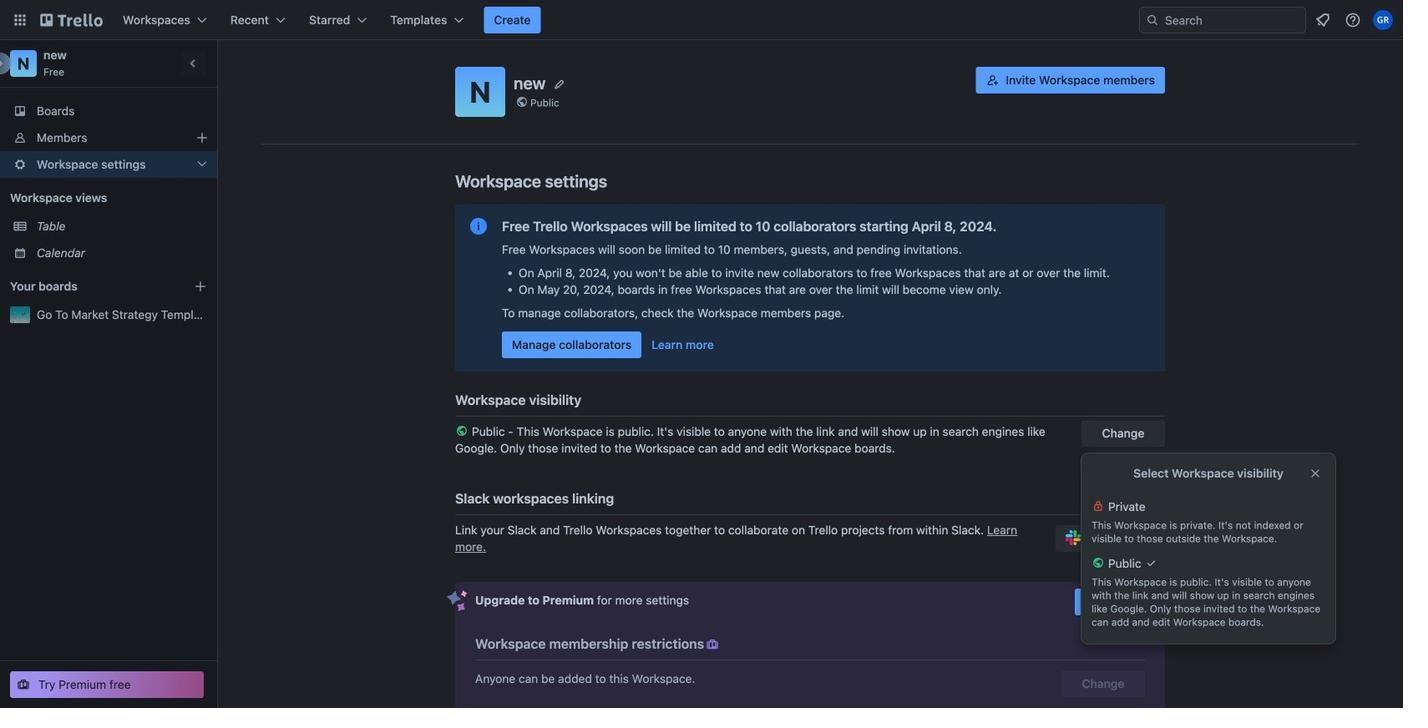 Task type: vqa. For each thing, say whether or not it's contained in the screenshot.
Taco image
no



Task type: describe. For each thing, give the bounding box(es) containing it.
greg robinson (gregrobinson96) image
[[1373, 10, 1394, 30]]

workspace navigation collapse icon image
[[182, 52, 206, 75]]

sparkle image
[[447, 591, 468, 612]]

sm image
[[704, 637, 721, 653]]

your boards with 1 items element
[[10, 277, 169, 297]]

primary element
[[0, 0, 1404, 40]]

Search field
[[1140, 7, 1307, 33]]

add board image
[[194, 280, 207, 293]]

0 notifications image
[[1313, 10, 1333, 30]]

back to home image
[[40, 7, 103, 33]]



Task type: locate. For each thing, give the bounding box(es) containing it.
search image
[[1146, 13, 1160, 27]]

open information menu image
[[1345, 12, 1362, 28]]

close popover image
[[1309, 467, 1323, 480]]



